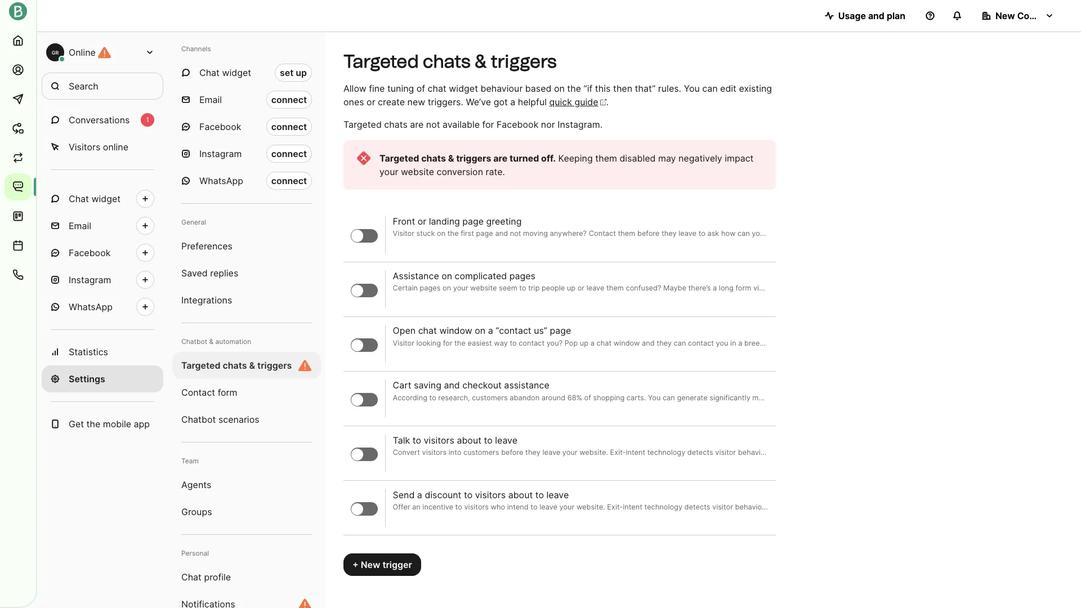 Task type: vqa. For each thing, say whether or not it's contained in the screenshot.
contact to the left
yes



Task type: describe. For each thing, give the bounding box(es) containing it.
create
[[378, 96, 405, 108]]

targeted up fine
[[344, 51, 419, 72]]

new inside button
[[996, 10, 1016, 21]]

open
[[393, 325, 416, 337]]

not
[[426, 119, 440, 130]]

chatbot scenarios link
[[172, 406, 321, 433]]

disabled
[[620, 153, 656, 164]]

0 vertical spatial leave
[[495, 435, 518, 446]]

a up "easiest"
[[488, 325, 493, 337]]

chat profile
[[181, 572, 231, 583]]

contact
[[181, 387, 215, 398]]

complicated
[[455, 271, 507, 282]]

company
[[1018, 10, 1060, 21]]

in
[[731, 339, 737, 347]]

1 vertical spatial us"
[[1049, 339, 1060, 347]]

ones
[[344, 96, 364, 108]]

visitors online link
[[42, 134, 163, 161]]

2 horizontal spatial facebook
[[497, 119, 539, 130]]

0 vertical spatial triggers
[[491, 51, 557, 72]]

usage and plan button
[[816, 5, 915, 27]]

enter
[[941, 339, 959, 347]]

a inside allow fine tuning of chat widget behaviour based on the "if this then that" rules. you can edit existing ones or create new triggers. we've got a helpful
[[511, 96, 516, 108]]

front or landing page greeting link
[[393, 216, 769, 239]]

1 vertical spatial triggers
[[456, 153, 492, 164]]

set
[[280, 67, 294, 78]]

automation
[[216, 338, 251, 346]]

search
[[69, 81, 98, 92]]

scenarios
[[219, 414, 260, 425]]

1 contact from the left
[[519, 339, 545, 347]]

for left an
[[862, 339, 872, 347]]

preferences
[[181, 241, 233, 252]]

get
[[69, 419, 84, 430]]

helpful
[[518, 96, 547, 108]]

guide
[[575, 96, 599, 108]]

wait
[[846, 339, 860, 347]]

connect for whatsapp
[[271, 175, 307, 187]]

keeping them disabled may negatively impact your website conversion rate.
[[380, 153, 754, 177]]

looking
[[417, 339, 441, 347]]

form
[[218, 387, 237, 398]]

2 vertical spatial triggers
[[258, 360, 292, 371]]

agents link
[[172, 472, 321, 499]]

talk to visitors about to leave
[[393, 435, 518, 446]]

the left "easiest"
[[455, 339, 466, 347]]

this
[[595, 83, 611, 94]]

visitor
[[393, 339, 415, 347]]

assistance on complicated pages link
[[393, 271, 769, 294]]

1 vertical spatial visitors
[[475, 489, 506, 501]]

1 vertical spatial on
[[442, 271, 453, 282]]

usage and plan
[[839, 10, 906, 21]]

can inside open chat window on a "contact us" page visitor looking for the easiest way to contact you? pop up a chat window and they can contact you in a breeze, rather than having to wait for an email back. just enter the url for your "contact us" page.
[[674, 339, 687, 347]]

talk to visitors about to leave link
[[393, 435, 769, 458]]

you
[[684, 83, 700, 94]]

cart saving and checkout assistance
[[393, 380, 550, 391]]

back.
[[904, 339, 922, 347]]

way
[[494, 339, 508, 347]]

targeted chats & triggers link
[[172, 352, 321, 379]]

2 vertical spatial chat
[[181, 572, 202, 583]]

personal
[[181, 549, 209, 558]]

app
[[134, 419, 150, 430]]

the inside allow fine tuning of chat widget behaviour based on the "if this then that" rules. you can edit existing ones or create new triggers. we've got a helpful
[[568, 83, 582, 94]]

rather
[[772, 339, 793, 347]]

and inside 'link'
[[444, 380, 460, 391]]

visitors
[[69, 141, 101, 153]]

gr
[[52, 49, 59, 56]]

& up the conversion
[[448, 153, 454, 164]]

1 vertical spatial leave
[[547, 489, 569, 501]]

trigger
[[383, 560, 412, 571]]

0 vertical spatial about
[[457, 435, 482, 446]]

targeted up contact
[[181, 360, 221, 371]]

saving
[[414, 380, 442, 391]]

a right send
[[417, 489, 423, 501]]

saved replies
[[181, 268, 239, 279]]

0 horizontal spatial facebook
[[69, 247, 111, 259]]

you?
[[547, 339, 563, 347]]

your inside open chat window on a "contact us" page visitor looking for the easiest way to contact you? pop up a chat window and they can contact you in a breeze, rather than having to wait for an email back. just enter the url for your "contact us" page.
[[1001, 339, 1017, 347]]

get the mobile app
[[69, 419, 150, 430]]

for right the url
[[990, 339, 999, 347]]

chatbot for chatbot scenarios
[[181, 414, 216, 425]]

email link
[[42, 212, 163, 239]]

website
[[401, 166, 434, 177]]

statistics
[[69, 347, 108, 358]]

1
[[146, 116, 149, 124]]

settings link
[[42, 366, 163, 393]]

chat inside allow fine tuning of chat widget behaviour based on the "if this then that" rules. you can edit existing ones or create new triggers. we've got a helpful
[[428, 83, 447, 94]]

0 vertical spatial instagram
[[199, 148, 242, 159]]

widget inside "link"
[[92, 193, 121, 205]]

a right pop in the bottom of the page
[[591, 339, 595, 347]]

0 vertical spatial up
[[296, 67, 307, 78]]

whatsapp link
[[42, 294, 163, 321]]

and inside open chat window on a "contact us" page visitor looking for the easiest way to contact you? pop up a chat window and they can contact you in a breeze, rather than having to wait for an email back. just enter the url for your "contact us" page.
[[642, 339, 655, 347]]

settings
[[69, 374, 105, 385]]

contact form link
[[172, 379, 321, 406]]

fine
[[369, 83, 385, 94]]

connect for instagram
[[271, 148, 307, 159]]

available
[[443, 119, 480, 130]]

or inside allow fine tuning of chat widget behaviour based on the "if this then that" rules. you can edit existing ones or create new triggers. we've got a helpful
[[367, 96, 376, 108]]

1 vertical spatial or
[[418, 216, 427, 227]]

cart
[[393, 380, 412, 391]]

contact form
[[181, 387, 237, 398]]

profile
[[204, 572, 231, 583]]

impact
[[725, 153, 754, 164]]

channels
[[181, 45, 211, 53]]

0 vertical spatial whatsapp
[[199, 175, 243, 187]]

chatbot for chatbot & automation
[[181, 338, 207, 346]]

0 vertical spatial chat
[[199, 67, 220, 78]]

0 horizontal spatial window
[[440, 325, 473, 337]]

just
[[924, 339, 939, 347]]

general
[[181, 218, 206, 227]]

page inside open chat window on a "contact us" page visitor looking for the easiest way to contact you? pop up a chat window and they can contact you in a breeze, rather than having to wait for an email back. just enter the url for your "contact us" page.
[[550, 325, 572, 337]]

1 horizontal spatial "contact
[[1019, 339, 1047, 347]]

rules.
[[659, 83, 682, 94]]

mobile
[[103, 419, 131, 430]]

1 vertical spatial whatsapp
[[69, 301, 113, 313]]

talk
[[393, 435, 410, 446]]

assistance
[[393, 271, 439, 282]]

0 vertical spatial page
[[463, 216, 484, 227]]

& up contact form link
[[249, 360, 255, 371]]

0 horizontal spatial are
[[410, 119, 424, 130]]

triggers.
[[428, 96, 464, 108]]

email
[[884, 339, 902, 347]]

front or landing page greeting
[[393, 216, 522, 227]]

chatbot scenarios
[[181, 414, 260, 425]]

usage
[[839, 10, 867, 21]]

email inside email link
[[69, 220, 91, 232]]

0 vertical spatial targeted chats & triggers
[[344, 51, 557, 72]]

new company button
[[974, 5, 1064, 27]]

allow
[[344, 83, 367, 94]]



Task type: locate. For each thing, give the bounding box(es) containing it.
assistance
[[505, 380, 550, 391]]

can inside allow fine tuning of chat widget behaviour based on the "if this then that" rules. you can edit existing ones or create new triggers. we've got a helpful
[[703, 83, 718, 94]]

tuning
[[388, 83, 414, 94]]

targeted chats & triggers down automation on the bottom left
[[181, 360, 292, 371]]

2 horizontal spatial and
[[869, 10, 885, 21]]

the up the quick guide
[[568, 83, 582, 94]]

you
[[716, 339, 729, 347]]

on right assistance
[[442, 271, 453, 282]]

0 horizontal spatial your
[[380, 166, 399, 177]]

and left plan
[[869, 10, 885, 21]]

2 chatbot from the top
[[181, 414, 216, 425]]

1 connect from the top
[[271, 94, 307, 105]]

window up "easiest"
[[440, 325, 473, 337]]

.
[[607, 96, 609, 108]]

1 horizontal spatial on
[[475, 325, 486, 337]]

us" left page.
[[1049, 339, 1060, 347]]

chat down channels
[[199, 67, 220, 78]]

online
[[103, 141, 128, 153]]

chat widget
[[199, 67, 251, 78], [69, 193, 121, 205]]

0 horizontal spatial about
[[457, 435, 482, 446]]

targeted chats & triggers up 'of'
[[344, 51, 557, 72]]

contact left you?
[[519, 339, 545, 347]]

chatbot down contact
[[181, 414, 216, 425]]

1 vertical spatial chatbot
[[181, 414, 216, 425]]

email up facebook link
[[69, 220, 91, 232]]

your left website
[[380, 166, 399, 177]]

new company
[[996, 10, 1060, 21]]

0 horizontal spatial contact
[[519, 339, 545, 347]]

0 horizontal spatial page
[[463, 216, 484, 227]]

1 vertical spatial about
[[509, 489, 533, 501]]

new
[[408, 96, 426, 108]]

0 vertical spatial email
[[199, 94, 222, 105]]

2 vertical spatial and
[[444, 380, 460, 391]]

+
[[353, 560, 359, 571]]

connect for facebook
[[271, 121, 307, 132]]

edit
[[721, 83, 737, 94]]

0 horizontal spatial us"
[[534, 325, 548, 337]]

discount
[[425, 489, 462, 501]]

email down channels
[[199, 94, 222, 105]]

chat widget up email link
[[69, 193, 121, 205]]

on inside allow fine tuning of chat widget behaviour based on the "if this then that" rules. you can edit existing ones or create new triggers. we've got a helpful
[[554, 83, 565, 94]]

contact left you
[[689, 339, 714, 347]]

1 horizontal spatial window
[[614, 339, 640, 347]]

widget left set
[[222, 67, 251, 78]]

window left they
[[614, 339, 640, 347]]

leave
[[495, 435, 518, 446], [547, 489, 569, 501]]

whatsapp down instagram link
[[69, 301, 113, 313]]

instagram
[[199, 148, 242, 159], [69, 274, 111, 286]]

1 vertical spatial new
[[361, 560, 381, 571]]

and left they
[[642, 339, 655, 347]]

2 vertical spatial on
[[475, 325, 486, 337]]

1 horizontal spatial up
[[580, 339, 589, 347]]

turned
[[510, 153, 539, 164]]

chat widget down channels
[[199, 67, 251, 78]]

2 connect from the top
[[271, 121, 307, 132]]

connect for email
[[271, 94, 307, 105]]

front
[[393, 216, 415, 227]]

existing
[[740, 83, 773, 94]]

url
[[974, 339, 988, 347]]

an
[[874, 339, 882, 347]]

are
[[410, 119, 424, 130], [494, 153, 508, 164]]

negatively
[[679, 153, 723, 164]]

new
[[996, 10, 1016, 21], [361, 560, 381, 571]]

"if
[[584, 83, 593, 94]]

your inside keeping them disabled may negatively impact your website conversion rate.
[[380, 166, 399, 177]]

the left the url
[[961, 339, 972, 347]]

0 horizontal spatial visitors
[[424, 435, 455, 446]]

new left the "company" at the right top of the page
[[996, 10, 1016, 21]]

0 vertical spatial on
[[554, 83, 565, 94]]

chat right pop in the bottom of the page
[[597, 339, 612, 347]]

replies
[[210, 268, 239, 279]]

1 vertical spatial chat widget
[[69, 193, 121, 205]]

targeted down ones
[[344, 119, 382, 130]]

contact
[[519, 339, 545, 347], [689, 339, 714, 347]]

plan
[[887, 10, 906, 21]]

2 contact from the left
[[689, 339, 714, 347]]

rate.
[[486, 166, 505, 177]]

chat up looking
[[418, 325, 437, 337]]

based
[[526, 83, 552, 94]]

chats down the create
[[384, 119, 408, 130]]

"contact left page.
[[1019, 339, 1047, 347]]

0 horizontal spatial up
[[296, 67, 307, 78]]

can
[[703, 83, 718, 94], [674, 339, 687, 347]]

chat up triggers.
[[428, 83, 447, 94]]

1 horizontal spatial whatsapp
[[199, 175, 243, 187]]

page right landing in the top of the page
[[463, 216, 484, 227]]

whatsapp up general
[[199, 175, 243, 187]]

0 horizontal spatial and
[[444, 380, 460, 391]]

us" up you?
[[534, 325, 548, 337]]

1 horizontal spatial us"
[[1049, 339, 1060, 347]]

can right they
[[674, 339, 687, 347]]

1 horizontal spatial and
[[642, 339, 655, 347]]

chat
[[428, 83, 447, 94], [418, 325, 437, 337], [597, 339, 612, 347]]

widget inside allow fine tuning of chat widget behaviour based on the "if this then that" rules. you can edit existing ones or create new triggers. we've got a helpful
[[449, 83, 478, 94]]

& left automation on the bottom left
[[209, 338, 214, 346]]

widget
[[222, 67, 251, 78], [449, 83, 478, 94], [92, 193, 121, 205]]

1 horizontal spatial contact
[[689, 339, 714, 347]]

about
[[457, 435, 482, 446], [509, 489, 533, 501]]

on
[[554, 83, 565, 94], [442, 271, 453, 282], [475, 325, 486, 337]]

0 vertical spatial can
[[703, 83, 718, 94]]

0 vertical spatial or
[[367, 96, 376, 108]]

0 vertical spatial new
[[996, 10, 1016, 21]]

up right set
[[296, 67, 307, 78]]

1 horizontal spatial leave
[[547, 489, 569, 501]]

1 vertical spatial up
[[580, 339, 589, 347]]

0 vertical spatial widget
[[222, 67, 251, 78]]

widget up we've
[[449, 83, 478, 94]]

1 horizontal spatial email
[[199, 94, 222, 105]]

1 vertical spatial chat
[[69, 193, 89, 205]]

greeting
[[487, 216, 522, 227]]

statistics link
[[42, 339, 163, 366]]

0 horizontal spatial targeted chats & triggers
[[181, 360, 292, 371]]

the right get
[[87, 419, 100, 430]]

0 vertical spatial and
[[869, 10, 885, 21]]

chats
[[423, 51, 471, 72], [384, 119, 408, 130], [422, 153, 446, 164], [223, 360, 247, 371]]

them
[[596, 153, 617, 164]]

1 horizontal spatial page
[[550, 325, 572, 337]]

checkout
[[463, 380, 502, 391]]

for right looking
[[443, 339, 453, 347]]

chat up email link
[[69, 193, 89, 205]]

3 connect from the top
[[271, 148, 307, 159]]

are left the not
[[410, 119, 424, 130]]

send a discount to visitors about to leave
[[393, 489, 569, 501]]

0 vertical spatial are
[[410, 119, 424, 130]]

or right front at the left top of page
[[418, 216, 427, 227]]

1 horizontal spatial targeted chats & triggers
[[344, 51, 557, 72]]

on up quick
[[554, 83, 565, 94]]

2 vertical spatial chat
[[597, 339, 612, 347]]

2 horizontal spatial widget
[[449, 83, 478, 94]]

facebook link
[[42, 239, 163, 267]]

chat widget inside "link"
[[69, 193, 121, 205]]

1 horizontal spatial chat widget
[[199, 67, 251, 78]]

visitors
[[424, 435, 455, 446], [475, 489, 506, 501]]

chat
[[199, 67, 220, 78], [69, 193, 89, 205], [181, 572, 202, 583]]

chat down the personal
[[181, 572, 202, 583]]

on up "easiest"
[[475, 325, 486, 337]]

1 vertical spatial "contact
[[1019, 339, 1047, 347]]

groups
[[181, 507, 212, 518]]

1 vertical spatial targeted chats & triggers
[[181, 360, 292, 371]]

2 horizontal spatial on
[[554, 83, 565, 94]]

targeted chats are not available for facebook nor instagram.
[[344, 119, 603, 130]]

and
[[869, 10, 885, 21], [642, 339, 655, 347], [444, 380, 460, 391]]

widget up email link
[[92, 193, 121, 205]]

0 vertical spatial window
[[440, 325, 473, 337]]

online
[[69, 47, 96, 58]]

assistance on complicated pages
[[393, 271, 536, 282]]

0 horizontal spatial can
[[674, 339, 687, 347]]

search link
[[42, 73, 163, 100]]

and right saving
[[444, 380, 460, 391]]

pages
[[510, 271, 536, 282]]

1 horizontal spatial your
[[1001, 339, 1017, 347]]

allow fine tuning of chat widget behaviour based on the "if this then that" rules. you can edit existing ones or create new triggers. we've got a helpful
[[344, 83, 773, 108]]

1 vertical spatial and
[[642, 339, 655, 347]]

they
[[657, 339, 672, 347]]

new right +
[[361, 560, 381, 571]]

easiest
[[468, 339, 492, 347]]

quick guide
[[550, 96, 599, 108]]

2 vertical spatial widget
[[92, 193, 121, 205]]

1 horizontal spatial visitors
[[475, 489, 506, 501]]

triggers up based
[[491, 51, 557, 72]]

0 vertical spatial "contact
[[496, 325, 532, 337]]

0 vertical spatial chatbot
[[181, 338, 207, 346]]

1 vertical spatial page
[[550, 325, 572, 337]]

or
[[367, 96, 376, 108], [418, 216, 427, 227]]

a right got
[[511, 96, 516, 108]]

send a discount to visitors about to leave link
[[393, 489, 769, 513]]

0 vertical spatial visitors
[[424, 435, 455, 446]]

& up behaviour
[[475, 51, 487, 72]]

visitors right the "talk"
[[424, 435, 455, 446]]

1 vertical spatial email
[[69, 220, 91, 232]]

pop
[[565, 339, 578, 347]]

cart saving and checkout assistance link
[[393, 380, 769, 403]]

0 horizontal spatial whatsapp
[[69, 301, 113, 313]]

a
[[511, 96, 516, 108], [488, 325, 493, 337], [591, 339, 595, 347], [739, 339, 743, 347], [417, 489, 423, 501]]

0 horizontal spatial new
[[361, 560, 381, 571]]

targeted chats & triggers are turned off.
[[380, 153, 556, 164]]

&
[[475, 51, 487, 72], [448, 153, 454, 164], [209, 338, 214, 346], [249, 360, 255, 371]]

+ new trigger
[[353, 560, 412, 571]]

1 vertical spatial chat
[[418, 325, 437, 337]]

can right you
[[703, 83, 718, 94]]

0 horizontal spatial widget
[[92, 193, 121, 205]]

for down we've
[[483, 119, 494, 130]]

1 vertical spatial can
[[674, 339, 687, 347]]

visitors right discount
[[475, 489, 506, 501]]

0 horizontal spatial or
[[367, 96, 376, 108]]

us"
[[534, 325, 548, 337], [1049, 339, 1060, 347]]

0 vertical spatial chat
[[428, 83, 447, 94]]

page up you?
[[550, 325, 572, 337]]

1 horizontal spatial new
[[996, 10, 1016, 21]]

on inside open chat window on a "contact us" page visitor looking for the easiest way to contact you? pop up a chat window and they can contact you in a breeze, rather than having to wait for an email back. just enter the url for your "contact us" page.
[[475, 325, 486, 337]]

chats down automation on the bottom left
[[223, 360, 247, 371]]

triggers up the conversion
[[456, 153, 492, 164]]

1 horizontal spatial facebook
[[199, 121, 241, 132]]

1 horizontal spatial instagram
[[199, 148, 242, 159]]

and inside button
[[869, 10, 885, 21]]

we've
[[466, 96, 491, 108]]

chat profile link
[[172, 564, 321, 591]]

0 horizontal spatial on
[[442, 271, 453, 282]]

1 horizontal spatial or
[[418, 216, 427, 227]]

targeted up website
[[380, 153, 419, 164]]

a right in
[[739, 339, 743, 347]]

1 vertical spatial instagram
[[69, 274, 111, 286]]

are up rate.
[[494, 153, 508, 164]]

0 horizontal spatial instagram
[[69, 274, 111, 286]]

4 connect from the top
[[271, 175, 307, 187]]

1 horizontal spatial about
[[509, 489, 533, 501]]

0 vertical spatial chat widget
[[199, 67, 251, 78]]

groups link
[[172, 499, 321, 526]]

triggers up contact form link
[[258, 360, 292, 371]]

0 horizontal spatial email
[[69, 220, 91, 232]]

then
[[614, 83, 633, 94]]

1 vertical spatial window
[[614, 339, 640, 347]]

integrations
[[181, 295, 232, 306]]

up inside open chat window on a "contact us" page visitor looking for the easiest way to contact you? pop up a chat window and they can contact you in a breeze, rather than having to wait for an email back. just enter the url for your "contact us" page.
[[580, 339, 589, 347]]

facebook
[[497, 119, 539, 130], [199, 121, 241, 132], [69, 247, 111, 259]]

preferences link
[[172, 233, 321, 260]]

1 vertical spatial widget
[[449, 83, 478, 94]]

up right pop in the bottom of the page
[[580, 339, 589, 347]]

chats up 'of'
[[423, 51, 471, 72]]

conversion
[[437, 166, 483, 177]]

triggers
[[491, 51, 557, 72], [456, 153, 492, 164], [258, 360, 292, 371]]

chatbot left automation on the bottom left
[[181, 338, 207, 346]]

1 horizontal spatial widget
[[222, 67, 251, 78]]

chats up website
[[422, 153, 446, 164]]

integrations link
[[172, 287, 321, 314]]

"contact up way
[[496, 325, 532, 337]]

0 vertical spatial your
[[380, 166, 399, 177]]

off.
[[542, 153, 556, 164]]

1 chatbot from the top
[[181, 338, 207, 346]]

1 horizontal spatial are
[[494, 153, 508, 164]]

0 horizontal spatial leave
[[495, 435, 518, 446]]

targeted chats & triggers inside targeted chats & triggers link
[[181, 360, 292, 371]]

for
[[483, 119, 494, 130], [443, 339, 453, 347], [862, 339, 872, 347], [990, 339, 999, 347]]

your right the url
[[1001, 339, 1017, 347]]

1 horizontal spatial can
[[703, 83, 718, 94]]

1 vertical spatial your
[[1001, 339, 1017, 347]]

0 horizontal spatial "contact
[[496, 325, 532, 337]]

page.
[[1062, 339, 1081, 347]]

or down fine
[[367, 96, 376, 108]]



